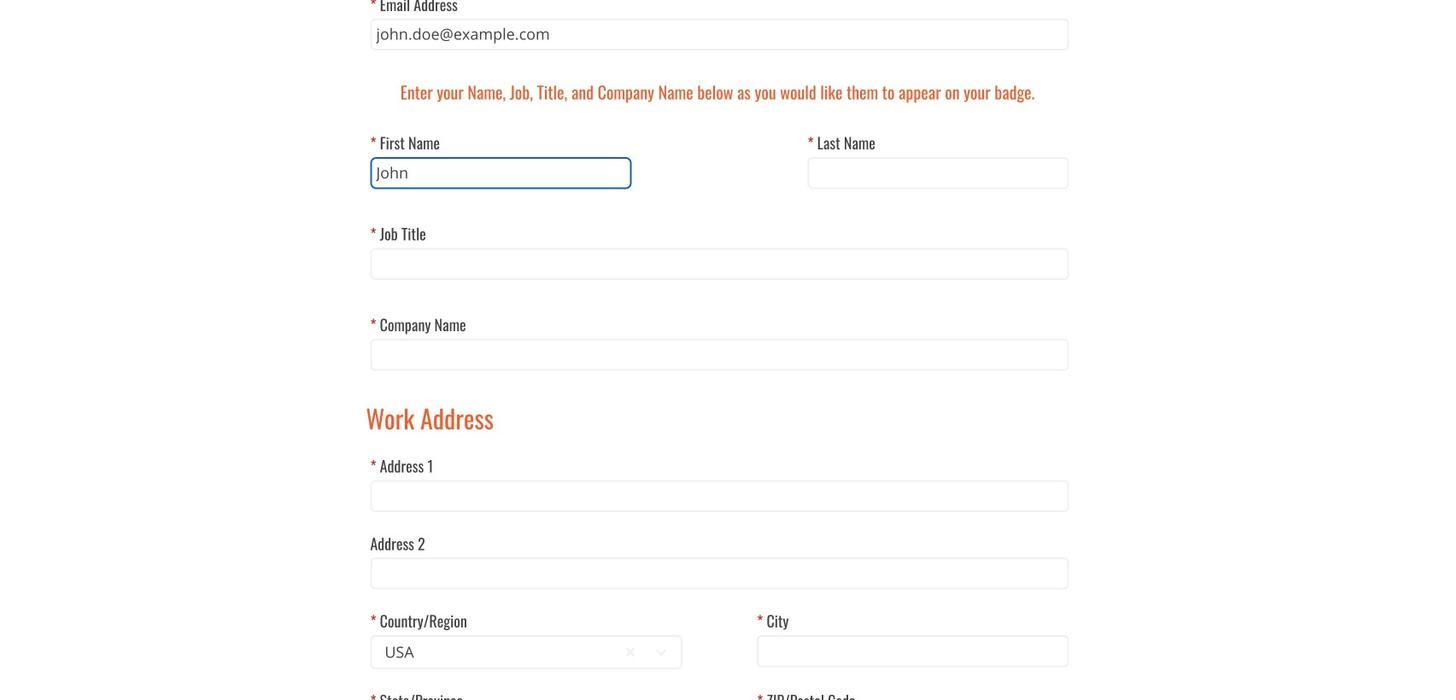 Task type: locate. For each thing, give the bounding box(es) containing it.
Company Name text field
[[370, 339, 1069, 371]]

Last Name text field
[[808, 157, 1069, 189]]

None text field
[[370, 480, 1069, 512], [370, 558, 1069, 590], [757, 636, 1069, 668], [383, 641, 387, 664], [370, 480, 1069, 512], [370, 558, 1069, 590], [757, 636, 1069, 668], [383, 641, 387, 664]]



Task type: describe. For each thing, give the bounding box(es) containing it.
First Name text field
[[370, 157, 632, 189]]

Job Title text field
[[370, 248, 1069, 280]]

Email Address text field
[[370, 19, 1069, 50]]



